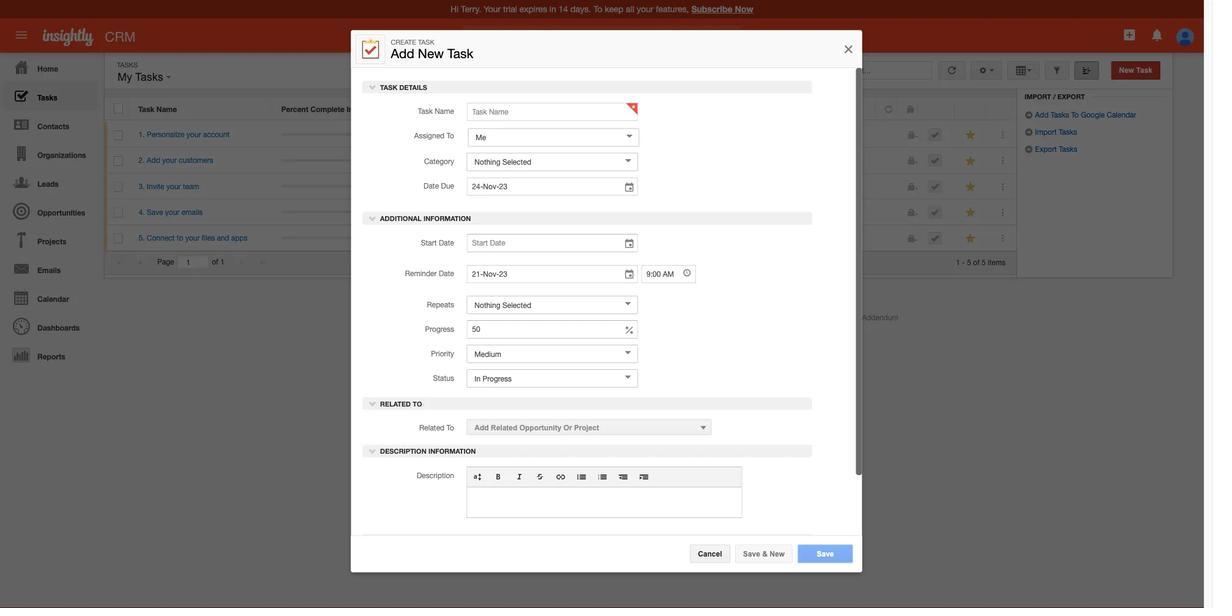Task type: locate. For each thing, give the bounding box(es) containing it.
following image for 4. save your emails
[[965, 207, 977, 218]]

crm
[[105, 29, 136, 44]]

task name
[[138, 105, 177, 113], [418, 107, 454, 116]]

row containing 1. personalize your account
[[105, 122, 1017, 148]]

chevron down image left description information
[[368, 447, 377, 455]]

terry turtle for 3. invite your team
[[599, 182, 635, 190]]

date due
[[516, 105, 549, 113], [423, 182, 454, 190]]

1 horizontal spatial app
[[656, 313, 669, 321]]

1
[[220, 258, 224, 266], [957, 258, 961, 266]]

all link
[[463, 26, 500, 48]]

new inside save & new button
[[770, 550, 785, 558]]

terry for 4. save your emails
[[599, 208, 615, 216]]

chevron down image
[[368, 214, 377, 223], [368, 399, 377, 408]]

date field image up 'iphone'
[[624, 268, 635, 281]]

subscribe now link
[[692, 4, 754, 14]]

row containing 3. invite your team
[[105, 174, 1017, 199]]

chevron down image for related to
[[368, 399, 377, 408]]

data processing addendum link
[[807, 313, 899, 321]]

5 right -
[[968, 258, 972, 266]]

calendar right google
[[1107, 110, 1137, 119]]

1 left -
[[957, 258, 961, 266]]

opportunities
[[37, 208, 85, 217]]

0 vertical spatial following image
[[965, 155, 977, 167]]

3.
[[139, 182, 145, 190]]

3 0% complete image from the top
[[282, 185, 355, 187]]

row containing task name
[[105, 97, 1016, 120]]

organizations
[[37, 151, 86, 159]]

new right the show sidebar image on the top right of page
[[1120, 66, 1135, 74]]

of right -
[[974, 258, 980, 266]]

2 0% complete image from the top
[[282, 159, 355, 162]]

due inside add new task dialog
[[441, 182, 454, 190]]

related
[[380, 400, 411, 408], [419, 423, 444, 432], [491, 423, 517, 432]]

2 vertical spatial new
[[770, 550, 785, 558]]

description information
[[378, 447, 476, 455]]

toolbar
[[467, 467, 741, 488]]

import / export
[[1025, 92, 1085, 100]]

tasks my tasks
[[117, 61, 166, 83]]

import
[[1025, 92, 1052, 100], [1036, 127, 1057, 136]]

your left account
[[187, 130, 201, 139]]

Progress text field
[[467, 320, 638, 339]]

organizations link
[[3, 139, 98, 168]]

1 following image from the top
[[965, 155, 977, 167]]

4.
[[139, 208, 145, 216]]

export
[[1058, 92, 1085, 100], [1036, 145, 1057, 153]]

1 horizontal spatial calendar
[[1107, 110, 1137, 119]]

1 horizontal spatial of
[[974, 258, 980, 266]]

name inside add new task dialog
[[435, 107, 454, 116]]

tasks down import tasks
[[1059, 145, 1078, 153]]

0 vertical spatial following image
[[965, 129, 977, 141]]

tasks down the add tasks to google calendar link
[[1059, 127, 1078, 136]]

0 horizontal spatial export
[[1036, 145, 1057, 153]]

turtle for 4. save your emails
[[617, 208, 635, 216]]

1 vertical spatial following image
[[965, 181, 977, 193]]

calendar
[[1107, 110, 1137, 119], [37, 295, 69, 303]]

2 app from the left
[[656, 313, 669, 321]]

task name up assigned to
[[418, 107, 454, 116]]

1 vertical spatial date field image
[[624, 268, 635, 281]]

1 chevron down image from the top
[[368, 214, 377, 223]]

following image
[[965, 129, 977, 141], [965, 233, 977, 244]]

1 vertical spatial new
[[1120, 66, 1135, 74]]

5 left items
[[982, 258, 986, 266]]

information
[[423, 215, 471, 223], [428, 447, 476, 455]]

1 vertical spatial chevron down image
[[368, 447, 377, 455]]

name up personalize
[[156, 105, 177, 113]]

-
[[963, 258, 966, 266]]

save button
[[798, 545, 853, 563]]

contacts
[[37, 122, 69, 130]]

1 horizontal spatial date due
[[516, 105, 549, 113]]

recycle bin
[[1037, 78, 1083, 86]]

1 chevron down image from the top
[[368, 83, 377, 91]]

0 vertical spatial date due
[[516, 105, 549, 113]]

navigation
[[0, 53, 98, 369]]

0 horizontal spatial of
[[212, 258, 218, 266]]

save right 4.
[[147, 208, 163, 216]]

add up task details
[[391, 46, 415, 61]]

row
[[105, 97, 1016, 120], [105, 122, 1017, 148], [105, 148, 1017, 174], [105, 174, 1017, 199], [105, 199, 1017, 225], [105, 225, 1017, 251]]

2 horizontal spatial save
[[817, 550, 834, 558]]

2 following image from the top
[[965, 233, 977, 244]]

row group
[[105, 122, 1017, 251]]

0 vertical spatial chevron down image
[[368, 214, 377, 223]]

information for additional information
[[423, 215, 471, 223]]

to
[[1072, 110, 1079, 119], [446, 132, 454, 140], [413, 400, 422, 408], [446, 423, 454, 432]]

dashboards
[[37, 323, 80, 332]]

column header
[[876, 97, 897, 120], [897, 97, 919, 120]]

app
[[542, 313, 555, 321], [656, 313, 669, 321]]

1 horizontal spatial save
[[743, 550, 761, 558]]

name
[[156, 105, 177, 113], [435, 107, 454, 116]]

your left emails
[[165, 208, 180, 216]]

0 vertical spatial date field image
[[624, 238, 635, 250]]

apps
[[231, 233, 248, 242]]

tasks
[[117, 61, 138, 69], [135, 71, 163, 83], [37, 93, 57, 102], [1051, 110, 1070, 119], [1059, 127, 1078, 136], [1059, 145, 1078, 153]]

new right create at the top left
[[418, 46, 444, 61]]

5 row from the top
[[105, 199, 1017, 225]]

1 horizontal spatial related
[[419, 423, 444, 432]]

your for personalize
[[187, 130, 201, 139]]

not
[[743, 208, 754, 216]]

6 row from the top
[[105, 225, 1017, 251]]

not started
[[743, 208, 781, 216]]

of 1
[[212, 258, 224, 266]]

1 row from the top
[[105, 97, 1016, 120]]

app right 'iphone'
[[656, 313, 669, 321]]

0 horizontal spatial app
[[542, 313, 555, 321]]

export down "bin"
[[1058, 92, 1085, 100]]

name up assigned to
[[435, 107, 454, 116]]

2 chevron down image from the top
[[368, 447, 377, 455]]

app for iphone app
[[656, 313, 669, 321]]

percent
[[281, 105, 309, 113]]

1 vertical spatial description
[[417, 471, 454, 480]]

None checkbox
[[114, 104, 123, 114], [114, 130, 123, 140], [114, 208, 123, 218], [114, 104, 123, 114], [114, 130, 123, 140], [114, 208, 123, 218]]

2 row from the top
[[105, 122, 1017, 148]]

additional information
[[378, 215, 471, 223]]

1 vertical spatial due
[[441, 182, 454, 190]]

your left team
[[166, 182, 181, 190]]

customers
[[179, 156, 213, 165]]

save inside row
[[147, 208, 163, 216]]

save left &
[[743, 550, 761, 558]]

of down the files
[[212, 258, 218, 266]]

1 vertical spatial following image
[[965, 233, 977, 244]]

terry turtle link
[[599, 130, 635, 139], [599, 156, 635, 165], [599, 182, 635, 190], [374, 208, 410, 216], [599, 208, 635, 216], [599, 233, 635, 242]]

0 horizontal spatial name
[[156, 105, 177, 113]]

task name up personalize
[[138, 105, 177, 113]]

0 vertical spatial description
[[380, 447, 426, 455]]

your
[[187, 130, 201, 139], [162, 156, 177, 165], [166, 182, 181, 190], [165, 208, 180, 216], [185, 233, 200, 242]]

1 vertical spatial date due
[[423, 182, 454, 190]]

0% complete image for 1. personalize your account
[[282, 133, 355, 136]]

save & new button
[[735, 545, 793, 563]]

row containing 4. save your emails
[[105, 199, 1017, 225]]

android app link
[[503, 313, 555, 321]]

3 row from the top
[[105, 148, 1017, 174]]

0 horizontal spatial 5
[[968, 258, 972, 266]]

calendar up dashboards link
[[37, 295, 69, 303]]

save for save button
[[817, 550, 834, 558]]

/
[[1054, 92, 1056, 100]]

indicator
[[347, 105, 378, 113]]

api
[[480, 313, 491, 321]]

cell
[[364, 122, 507, 148], [507, 122, 590, 148], [733, 122, 876, 148], [876, 122, 898, 148], [898, 122, 919, 148], [919, 122, 956, 148], [364, 148, 507, 174], [507, 148, 590, 174], [733, 148, 876, 174], [876, 148, 898, 174], [898, 148, 919, 174], [919, 148, 956, 174], [364, 174, 507, 199], [507, 174, 590, 199], [733, 174, 876, 199], [876, 174, 898, 199], [898, 174, 919, 199], [919, 174, 956, 199], [507, 199, 590, 225], [876, 199, 898, 225], [898, 199, 919, 225], [919, 199, 956, 225], [364, 225, 507, 251], [507, 225, 590, 251], [733, 225, 876, 251], [876, 225, 898, 251], [898, 225, 919, 251], [919, 225, 956, 251]]

terry turtle for 4. save your emails
[[599, 208, 635, 216]]

add up import tasks link
[[1036, 110, 1049, 119]]

export tasks link
[[1025, 145, 1078, 153]]

1 app from the left
[[542, 313, 555, 321]]

date inside row
[[516, 105, 533, 113]]

3 following image from the top
[[965, 207, 977, 218]]

4 row from the top
[[105, 174, 1017, 199]]

2 of from the left
[[974, 258, 980, 266]]

None checkbox
[[114, 156, 123, 166], [114, 182, 123, 192], [114, 234, 123, 244], [114, 156, 123, 166], [114, 182, 123, 192], [114, 234, 123, 244]]

tasks up import tasks
[[1051, 110, 1070, 119]]

following image
[[965, 155, 977, 167], [965, 181, 977, 193], [965, 207, 977, 218]]

date field image down date field icon
[[624, 238, 635, 250]]

2. add your customers link
[[139, 156, 220, 165]]

your for add
[[162, 156, 177, 165]]

customer
[[379, 313, 412, 321]]

task owner
[[599, 105, 640, 113]]

date
[[516, 105, 533, 113], [423, 182, 439, 190], [439, 238, 454, 247], [439, 269, 454, 278]]

terry turtle link for 5. connect to your files and apps
[[599, 233, 635, 242]]

1 vertical spatial chevron down image
[[368, 399, 377, 408]]

chevron down image up indicator
[[368, 83, 377, 91]]

application inside add new task dialog
[[467, 467, 742, 518]]

0 horizontal spatial related
[[380, 400, 411, 408]]

1 horizontal spatial 5
[[982, 258, 986, 266]]

files
[[202, 233, 215, 242]]

row containing 2. add your customers
[[105, 148, 1017, 174]]

1 horizontal spatial task name
[[418, 107, 454, 116]]

chevron down image for description information
[[368, 447, 377, 455]]

not started cell
[[733, 199, 876, 225]]

None text field
[[641, 265, 696, 283]]

your up 3. invite your team
[[162, 156, 177, 165]]

press ctrl + space to group column header
[[919, 97, 955, 120], [955, 97, 986, 120]]

0 vertical spatial due
[[535, 105, 549, 113]]

save right &
[[817, 550, 834, 558]]

terry for 1. personalize your account
[[599, 130, 615, 139]]

0 vertical spatial chevron down image
[[368, 83, 377, 91]]

0 vertical spatial new
[[418, 46, 444, 61]]

import left /
[[1025, 92, 1052, 100]]

add related opportunity or project link
[[467, 419, 711, 435]]

1 0% complete image from the top
[[282, 133, 355, 136]]

1 horizontal spatial 1
[[957, 258, 961, 266]]

date field image
[[624, 238, 635, 250], [624, 268, 635, 281]]

1 horizontal spatial export
[[1058, 92, 1085, 100]]

app right android
[[542, 313, 555, 321]]

5. connect to your files and apps link
[[139, 233, 254, 242]]

2 vertical spatial following image
[[965, 207, 977, 218]]

Start Date text field
[[467, 234, 638, 252]]

refresh list image
[[947, 66, 958, 74]]

0 horizontal spatial due
[[441, 182, 454, 190]]

due
[[535, 105, 549, 113], [441, 182, 454, 190]]

2 horizontal spatial new
[[1120, 66, 1135, 74]]

2 date field image from the top
[[624, 268, 635, 281]]

application
[[467, 467, 742, 518]]

Search this list... text field
[[795, 61, 932, 80]]

2 horizontal spatial related
[[491, 423, 517, 432]]

0 horizontal spatial task name
[[138, 105, 177, 113]]

Date Due text field
[[467, 177, 638, 196]]

opportunities link
[[3, 197, 98, 225]]

0 horizontal spatial calendar
[[37, 295, 69, 303]]

new inside the create task add new task
[[418, 46, 444, 61]]

add related opportunity or project
[[474, 423, 599, 432]]

4 0% complete image from the top
[[282, 211, 355, 213]]

save for save & new
[[743, 550, 761, 558]]

1 down "and"
[[220, 258, 224, 266]]

0 horizontal spatial 1
[[220, 258, 224, 266]]

1 horizontal spatial due
[[535, 105, 549, 113]]

5 0% complete image from the top
[[282, 237, 355, 239]]

1 of from the left
[[212, 258, 218, 266]]

data
[[807, 313, 822, 321]]

2 column header from the left
[[897, 97, 919, 120]]

navigation containing home
[[0, 53, 98, 369]]

connect
[[147, 233, 175, 242]]

1 vertical spatial calendar
[[37, 295, 69, 303]]

0 horizontal spatial date due
[[423, 182, 454, 190]]

terry for 3. invite your team
[[599, 182, 615, 190]]

tasks right my
[[135, 71, 163, 83]]

repeats
[[427, 300, 454, 309]]

1 horizontal spatial new
[[770, 550, 785, 558]]

turtle for 1. personalize your account
[[617, 130, 635, 139]]

chevron down image for additional information
[[368, 214, 377, 223]]

2 press ctrl + space to group column header from the left
[[955, 97, 986, 120]]

0 vertical spatial import
[[1025, 92, 1052, 100]]

0 horizontal spatial new
[[418, 46, 444, 61]]

1 date field image from the top
[[624, 238, 635, 250]]

1 vertical spatial import
[[1036, 127, 1057, 136]]

export down import tasks link
[[1036, 145, 1057, 153]]

percent field image
[[624, 324, 635, 336]]

chevron down image
[[368, 83, 377, 91], [368, 447, 377, 455]]

row group containing 1. personalize your account
[[105, 122, 1017, 251]]

1 following image from the top
[[965, 129, 977, 141]]

1 vertical spatial export
[[1036, 145, 1057, 153]]

related inside the add related opportunity or project link
[[491, 423, 517, 432]]

2 following image from the top
[[965, 181, 977, 193]]

Reminder Date text field
[[467, 265, 638, 283]]

task
[[418, 38, 435, 46], [448, 46, 474, 61], [1137, 66, 1153, 74], [380, 83, 397, 91], [138, 105, 154, 113], [599, 105, 615, 113], [418, 107, 433, 116]]

dashboards link
[[3, 312, 98, 340]]

add tasks to google calendar
[[1034, 110, 1137, 119]]

priority
[[431, 349, 454, 358]]

terry turtle link for 2. add your customers
[[599, 156, 635, 165]]

0 vertical spatial information
[[423, 215, 471, 223]]

related to
[[378, 400, 422, 408], [419, 423, 454, 432]]

new right &
[[770, 550, 785, 558]]

0 horizontal spatial save
[[147, 208, 163, 216]]

processing
[[824, 313, 860, 321]]

0% complete image for 5. connect to your files and apps
[[282, 237, 355, 239]]

category
[[424, 157, 454, 166]]

1 horizontal spatial name
[[435, 107, 454, 116]]

0% complete image
[[282, 133, 355, 136], [282, 159, 355, 162], [282, 185, 355, 187], [282, 211, 355, 213], [282, 237, 355, 239]]

2 chevron down image from the top
[[368, 399, 377, 408]]

import up export tasks link
[[1036, 127, 1057, 136]]

invite
[[147, 182, 164, 190]]

import tasks
[[1034, 127, 1078, 136]]

1 vertical spatial information
[[428, 447, 476, 455]]



Task type: describe. For each thing, give the bounding box(es) containing it.
0 vertical spatial calendar
[[1107, 110, 1137, 119]]

my tasks button
[[115, 68, 174, 86]]

show sidebar image
[[1083, 66, 1092, 75]]

5. connect to your files and apps
[[139, 233, 248, 242]]

account
[[203, 130, 230, 139]]

home link
[[3, 53, 98, 81]]

following image for 1. personalize your account
[[965, 129, 977, 141]]

time field image
[[683, 268, 691, 277]]

1.
[[139, 130, 145, 139]]

1 column header from the left
[[876, 97, 897, 120]]

create
[[391, 38, 416, 46]]

description for description
[[417, 471, 454, 480]]

following image for 3. invite your team
[[965, 181, 977, 193]]

status
[[433, 373, 454, 382]]

or
[[563, 423, 572, 432]]

0% complete image for 4. save your emails
[[282, 211, 355, 213]]

0 vertical spatial related to
[[378, 400, 422, 408]]

leads
[[37, 179, 59, 188]]

4. save your emails link
[[139, 208, 209, 216]]

iphone app link
[[621, 313, 669, 321]]

android
[[514, 313, 540, 321]]

reminder date
[[405, 269, 454, 278]]

terry turtle link for 1. personalize your account
[[599, 130, 635, 139]]

api link
[[480, 313, 491, 321]]

notifications image
[[1150, 28, 1165, 42]]

new inside new task "link"
[[1120, 66, 1135, 74]]

date field image
[[624, 181, 635, 193]]

due inside row
[[535, 105, 549, 113]]

subscribe
[[692, 4, 733, 14]]

save & new
[[743, 550, 785, 558]]

and
[[217, 233, 229, 242]]

create task add new task
[[391, 38, 474, 61]]

reminder
[[405, 269, 437, 278]]

Task Name text field
[[467, 103, 638, 121]]

terry turtle for 1. personalize your account
[[599, 130, 635, 139]]

1 vertical spatial related to
[[419, 423, 454, 432]]

following image for 2. add your customers
[[965, 155, 977, 167]]

task name inside add new task dialog
[[418, 107, 454, 116]]

0% complete image for 3. invite your team
[[282, 185, 355, 187]]

&
[[763, 550, 768, 558]]

add right 2.
[[147, 156, 160, 165]]

1. personalize your account link
[[139, 130, 236, 139]]

name inside row
[[156, 105, 177, 113]]

chevron down image for task details
[[368, 83, 377, 91]]

turtle for 3. invite your team
[[617, 182, 635, 190]]

start
[[421, 238, 437, 247]]

add new task dialog
[[351, 30, 862, 593]]

your for save
[[165, 208, 180, 216]]

new task link
[[1112, 61, 1161, 80]]

support
[[414, 313, 440, 321]]

import for import tasks
[[1036, 127, 1057, 136]]

opportunity
[[519, 423, 561, 432]]

project
[[574, 423, 599, 432]]

information for description information
[[428, 447, 476, 455]]

user
[[419, 105, 435, 113]]

blog link
[[452, 313, 467, 321]]

assigned
[[414, 132, 444, 140]]

details
[[399, 83, 427, 91]]

recycle
[[1037, 78, 1069, 86]]

emails
[[182, 208, 203, 216]]

app for android app
[[542, 313, 555, 321]]

complete
[[311, 105, 345, 113]]

close image
[[843, 42, 855, 57]]

your for invite
[[166, 182, 181, 190]]

team
[[183, 182, 199, 190]]

2 5 from the left
[[982, 258, 986, 266]]

subscribe now
[[692, 4, 754, 14]]

emails
[[37, 266, 61, 274]]

bin
[[1071, 78, 1083, 86]]

add left the 'opportunity' at the bottom of the page
[[474, 423, 489, 432]]

new task
[[1120, 66, 1153, 74]]

percent complete indicator responsible user
[[281, 105, 435, 113]]

1. personalize your account
[[139, 130, 230, 139]]

emails link
[[3, 254, 98, 283]]

Search all data.... text field
[[500, 26, 741, 48]]

terry for 2. add your customers
[[599, 156, 615, 165]]

personalize
[[147, 130, 185, 139]]

your right the to
[[185, 233, 200, 242]]

1 press ctrl + space to group column header from the left
[[919, 97, 955, 120]]

import for import / export
[[1025, 92, 1052, 100]]

1 5 from the left
[[968, 258, 972, 266]]

page
[[157, 258, 174, 266]]

owner
[[617, 105, 640, 113]]

projects link
[[3, 225, 98, 254]]

terry turtle for 5. connect to your files and apps
[[599, 233, 635, 242]]

assigned to
[[414, 132, 454, 140]]

3. invite your team
[[139, 182, 199, 190]]

5.
[[139, 233, 145, 242]]

import tasks link
[[1025, 127, 1078, 136]]

3. invite your team link
[[139, 182, 205, 190]]

2 1 from the left
[[957, 258, 961, 266]]

additional
[[380, 215, 422, 223]]

1 1 from the left
[[220, 258, 224, 266]]

calendar inside "link"
[[37, 295, 69, 303]]

terry turtle for 2. add your customers
[[599, 156, 635, 165]]

google
[[1081, 110, 1105, 119]]

data processing addendum
[[807, 313, 899, 321]]

0 vertical spatial export
[[1058, 92, 1085, 100]]

terry turtle link for 3. invite your team
[[599, 182, 635, 190]]

date field image for reminder date text field
[[624, 268, 635, 281]]

started
[[756, 208, 781, 216]]

tasks up contacts link
[[37, 93, 57, 102]]

customer support
[[379, 313, 440, 321]]

terry turtle link for 4. save your emails
[[599, 208, 635, 216]]

cancel button
[[690, 545, 730, 563]]

iphone app
[[631, 313, 669, 321]]

progress
[[425, 325, 454, 333]]

responsible
[[373, 105, 416, 113]]

reports link
[[3, 340, 98, 369]]

date field image for 'start date' 'text box'
[[624, 238, 635, 250]]

all
[[475, 32, 485, 42]]

items
[[988, 258, 1006, 266]]

leads link
[[3, 168, 98, 197]]

description for description information
[[380, 447, 426, 455]]

my
[[118, 71, 132, 83]]

recycle bin link
[[1025, 78, 1089, 88]]

add inside the create task add new task
[[391, 46, 415, 61]]

1 - 5 of 5 items
[[957, 258, 1006, 266]]

export tasks
[[1034, 145, 1078, 153]]

date due inside add new task dialog
[[423, 182, 454, 190]]

task inside "link"
[[1137, 66, 1153, 74]]

turtle for 2. add your customers
[[617, 156, 635, 165]]

start date
[[421, 238, 454, 247]]

4. save your emails
[[139, 208, 203, 216]]

reports
[[37, 352, 65, 361]]

addendum
[[862, 313, 899, 321]]

following image for 5. connect to your files and apps
[[965, 233, 977, 244]]

display: grid image
[[1016, 66, 1027, 74]]

add tasks to google calendar link
[[1025, 110, 1137, 119]]

0% complete image for 2. add your customers
[[282, 159, 355, 162]]

task details
[[378, 83, 427, 91]]

projects
[[37, 237, 67, 246]]

turtle for 5. connect to your files and apps
[[617, 233, 635, 242]]

date due inside row
[[516, 105, 549, 113]]

toolbar inside application
[[467, 467, 741, 488]]

terry for 5. connect to your files and apps
[[599, 233, 615, 242]]

cancel
[[698, 550, 722, 558]]

tasks up my
[[117, 61, 138, 69]]

home
[[37, 64, 58, 73]]

now
[[735, 4, 754, 14]]

row containing 5. connect to your files and apps
[[105, 225, 1017, 251]]



Task type: vqa. For each thing, say whether or not it's contained in the screenshot.
number
no



